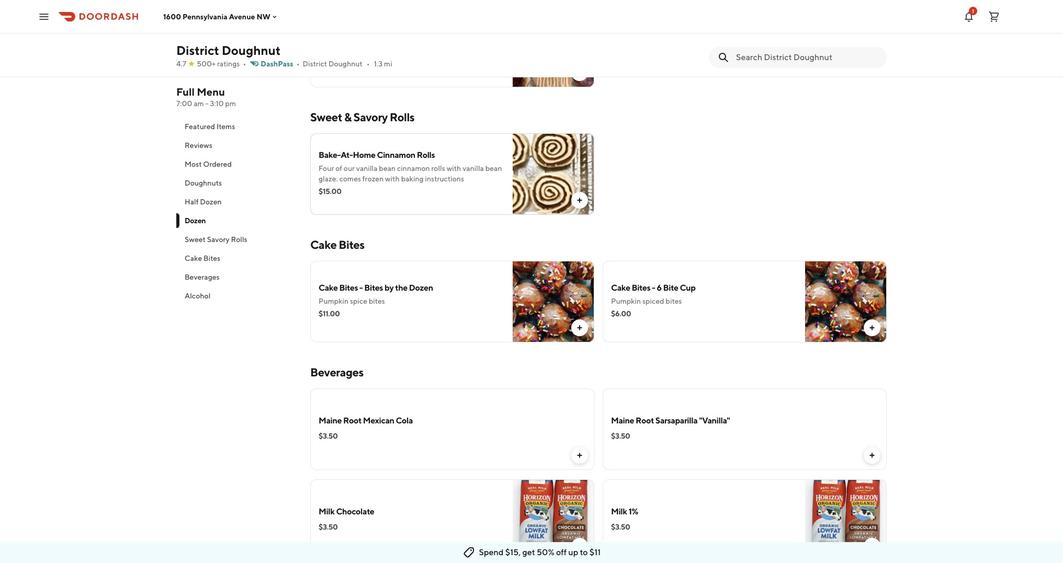 Task type: locate. For each thing, give the bounding box(es) containing it.
1 horizontal spatial savory
[[354, 110, 388, 124]]

spiced
[[643, 297, 665, 306]]

- left 6
[[652, 283, 656, 293]]

2 maine from the left
[[611, 416, 635, 426]]

full
[[176, 86, 195, 98]]

1
[[973, 8, 975, 14]]

comes
[[340, 175, 361, 183]]

500+
[[197, 60, 216, 68]]

$3.50
[[319, 432, 338, 441], [611, 432, 631, 441], [319, 524, 338, 532], [611, 524, 631, 532]]

2 bean from the left
[[486, 164, 502, 173]]

cake bites - bites by the dozen image
[[513, 261, 595, 343]]

half dozen
[[185, 198, 222, 206]]

1 • from the left
[[243, 60, 246, 68]]

2 milk from the left
[[611, 507, 628, 517]]

beverages inside button
[[185, 273, 220, 282]]

dozen right half
[[200, 198, 222, 206]]

$3.50 for maine root sarsaparilla "vanilla"
[[611, 432, 631, 441]]

our right the in
[[345, 58, 356, 66]]

0 horizontal spatial milk
[[319, 507, 335, 517]]

savory up cake bites button
[[207, 236, 230, 244]]

2 horizontal spatial •
[[367, 60, 370, 68]]

1 vertical spatial savory
[[207, 236, 230, 244]]

bites down by
[[369, 297, 385, 306]]

1 maine from the left
[[319, 416, 342, 426]]

milk
[[319, 507, 335, 517], [611, 507, 628, 517]]

0 horizontal spatial beverages
[[185, 273, 220, 282]]

spend
[[479, 548, 504, 558]]

1 horizontal spatial bean
[[486, 164, 502, 173]]

our up comes
[[344, 164, 355, 173]]

- up spice
[[360, 283, 363, 293]]

0 horizontal spatial -
[[205, 99, 209, 108]]

rolls up cinnamon at left
[[390, 110, 415, 124]]

"vanilla"
[[700, 416, 731, 426]]

sweet
[[310, 110, 342, 124], [185, 236, 206, 244]]

with up instructions at top left
[[447, 164, 461, 173]]

root left mexican
[[343, 416, 362, 426]]

please
[[319, 37, 341, 45]]

am
[[194, 99, 204, 108]]

are
[[470, 37, 480, 45], [368, 47, 379, 55]]

milk 1%
[[611, 507, 639, 517]]

savory right &
[[354, 110, 388, 124]]

1 vanilla from the left
[[356, 164, 378, 173]]

pumpkin up the $11.00
[[319, 297, 349, 306]]

doughnut
[[222, 43, 281, 58], [329, 60, 363, 68]]

0 vertical spatial beverages
[[185, 273, 220, 282]]

• left 1.3
[[367, 60, 370, 68]]

most
[[185, 160, 202, 169]]

flavor
[[407, 47, 426, 55]]

1 horizontal spatial rolls
[[390, 110, 415, 124]]

of
[[393, 47, 400, 55], [336, 164, 342, 173]]

1600
[[163, 12, 181, 21]]

0 horizontal spatial rolls
[[231, 236, 247, 244]]

$3.50 down maine root mexican cola
[[319, 432, 338, 441]]

$3.50 down "milk chocolate"
[[319, 524, 338, 532]]

1 vertical spatial our
[[344, 164, 355, 173]]

1 vertical spatial doughnut
[[329, 60, 363, 68]]

bites
[[339, 238, 365, 252], [204, 254, 220, 263], [340, 283, 358, 293], [365, 283, 383, 293], [632, 283, 651, 293]]

sweet for sweet & savory rolls
[[310, 110, 342, 124]]

maine root mexican cola
[[319, 416, 413, 426]]

our inside bake-at-home cinnamon rolls four of our vanilla bean cinnamon rolls with vanilla bean glaze. comes frozen with baking instructions $15.00
[[344, 164, 355, 173]]

district up 500+
[[176, 43, 219, 58]]

1 vertical spatial are
[[368, 47, 379, 55]]

rolls inside bake-at-home cinnamon rolls four of our vanilla bean cinnamon rolls with vanilla bean glaze. comes frozen with baking instructions $15.00
[[417, 150, 435, 160]]

2 root from the left
[[636, 416, 654, 426]]

- inside cake bites - bites by the dozen pumpkin spice bites $11.00
[[360, 283, 363, 293]]

pennsylvania
[[183, 12, 228, 21]]

0 horizontal spatial savory
[[207, 236, 230, 244]]

4.7
[[176, 60, 186, 68]]

add item to cart image for cake bites - 6 bite cup
[[869, 324, 877, 332]]

rolls
[[432, 164, 445, 173]]

500+ ratings •
[[197, 60, 246, 68]]

0 vertical spatial district
[[176, 43, 219, 58]]

beverages button
[[176, 268, 298, 287]]

1%
[[629, 507, 639, 517]]

instructions
[[425, 175, 464, 183]]

1 vertical spatial cake bites
[[185, 254, 220, 263]]

0 vertical spatial cake bites
[[310, 238, 365, 252]]

1 vertical spatial that
[[427, 47, 441, 55]]

1 horizontal spatial •
[[297, 60, 300, 68]]

1 vertical spatial sweet
[[185, 236, 206, 244]]

0 horizontal spatial with
[[385, 175, 400, 183]]

1 horizontal spatial of
[[393, 47, 400, 55]]

2 vertical spatial add item to cart image
[[869, 452, 877, 460]]

bites inside the cake bites - 6 bite cup pumpkin spiced bites $6.00
[[666, 297, 682, 306]]

ratings
[[217, 60, 240, 68]]

•
[[243, 60, 246, 68], [297, 60, 300, 68], [367, 60, 370, 68]]

cup
[[680, 283, 696, 293]]

items
[[217, 123, 235, 131]]

maine for maine root sarsaparilla "vanilla"
[[611, 416, 635, 426]]

1 horizontal spatial doughnut
[[329, 60, 363, 68]]

vanilla up frozen at the top of page
[[356, 164, 378, 173]]

1 vertical spatial beverages
[[310, 366, 364, 380]]

milk 1% image
[[806, 480, 887, 562]]

at-
[[341, 150, 353, 160]]

0 horizontal spatial sweet
[[185, 236, 206, 244]]

by
[[385, 283, 394, 293]]

are up request,
[[470, 37, 480, 45]]

cake bites - 6 bite cup pumpkin spiced bites $6.00
[[611, 283, 696, 318]]

request,
[[456, 47, 483, 55]]

• for district doughnut • 1.3 mi
[[367, 60, 370, 68]]

1 milk from the left
[[319, 507, 335, 517]]

0 horizontal spatial pumpkin
[[319, 297, 349, 306]]

half dozen button
[[176, 193, 298, 212]]

1 horizontal spatial sweet
[[310, 110, 342, 124]]

vanilla up instructions at top left
[[463, 164, 484, 173]]

0 horizontal spatial doughnut
[[222, 43, 281, 58]]

swap
[[319, 58, 336, 66]]

vanilla
[[356, 164, 378, 173], [463, 164, 484, 173]]

full menu 7:00 am - 3:10 pm
[[176, 86, 236, 108]]

0 horizontal spatial of
[[336, 164, 342, 173]]

$3.50 for maine root mexican cola
[[319, 432, 338, 441]]

- for cake bites - bites by the dozen
[[360, 283, 363, 293]]

rolls up cake bites button
[[231, 236, 247, 244]]

bites inside cake bites - bites by the dozen pumpkin spice bites $11.00
[[369, 297, 385, 306]]

1 horizontal spatial -
[[360, 283, 363, 293]]

1 horizontal spatial pumpkin
[[611, 297, 641, 306]]

of inside bake-at-home cinnamon rolls four of our vanilla bean cinnamon rolls with vanilla bean glaze. comes frozen with baking instructions $15.00
[[336, 164, 342, 173]]

0 vertical spatial are
[[470, 37, 480, 45]]

cake bites button
[[176, 249, 298, 268]]

50%
[[537, 548, 555, 558]]

most ordered button
[[176, 155, 298, 174]]

milk left chocolate
[[319, 507, 335, 517]]

2 vertical spatial rolls
[[231, 236, 247, 244]]

0 vertical spatial sweet
[[310, 110, 342, 124]]

0 horizontal spatial •
[[243, 60, 246, 68]]

0 horizontal spatial bean
[[379, 164, 396, 173]]

1 horizontal spatial that
[[427, 47, 441, 55]]

1 horizontal spatial root
[[636, 416, 654, 426]]

as
[[433, 37, 440, 45]]

1 horizontal spatial with
[[447, 164, 461, 173]]

that down "as"
[[427, 47, 441, 55]]

dozen inside button
[[200, 198, 222, 206]]

our
[[345, 58, 356, 66], [344, 164, 355, 173]]

glaze.
[[319, 175, 338, 183]]

0 horizontal spatial district
[[176, 43, 219, 58]]

- right am
[[205, 99, 209, 108]]

half
[[185, 198, 199, 206]]

1 vertical spatial rolls
[[417, 150, 435, 160]]

1 vertical spatial of
[[336, 164, 342, 173]]

0 vertical spatial savory
[[354, 110, 388, 124]]

2 bites from the left
[[666, 297, 682, 306]]

0 horizontal spatial bites
[[369, 297, 385, 306]]

6
[[657, 283, 662, 293]]

with
[[447, 164, 461, 173], [385, 175, 400, 183]]

1 horizontal spatial maine
[[611, 416, 635, 426]]

cake bites - 6 bite cup image
[[806, 261, 887, 343]]

rolls
[[390, 110, 415, 124], [417, 150, 435, 160], [231, 236, 247, 244]]

doughnut up ratings
[[222, 43, 281, 58]]

if
[[351, 47, 356, 55]]

add item to cart image for milk chocolate
[[576, 543, 584, 551]]

bites down bite at the right of the page
[[666, 297, 682, 306]]

in
[[337, 58, 343, 66]]

that up we
[[359, 37, 373, 45]]

2 horizontal spatial rolls
[[417, 150, 435, 160]]

dozen
[[353, 23, 377, 32], [200, 198, 222, 206], [185, 217, 206, 225], [409, 283, 433, 293]]

district for district doughnut • 1.3 mi
[[303, 60, 327, 68]]

0 vertical spatial our
[[345, 58, 356, 66]]

-
[[205, 99, 209, 108], [360, 283, 363, 293], [652, 283, 656, 293]]

milk left 1%
[[611, 507, 628, 517]]

mi
[[384, 60, 392, 68]]

$3.50 down maine root sarsaparilla "vanilla"
[[611, 432, 631, 441]]

cola
[[396, 416, 413, 426]]

district down the available.
[[303, 60, 327, 68]]

• right dashpass
[[297, 60, 300, 68]]

bites
[[369, 297, 385, 306], [666, 297, 682, 306]]

of left the a at the left of the page
[[393, 47, 400, 55]]

0 horizontal spatial are
[[368, 47, 379, 55]]

rolls inside button
[[231, 236, 247, 244]]

baking
[[401, 175, 424, 183]]

0 vertical spatial that
[[359, 37, 373, 45]]

• right ratings
[[243, 60, 246, 68]]

reviews
[[185, 141, 212, 150]]

milk chocolate image
[[513, 480, 595, 562]]

open menu image
[[38, 10, 50, 23]]

pumpkin up $6.00
[[611, 297, 641, 306]]

savory
[[354, 110, 388, 124], [207, 236, 230, 244]]

2 horizontal spatial -
[[652, 283, 656, 293]]

add item to cart image
[[576, 69, 584, 77], [576, 196, 584, 205], [869, 452, 877, 460]]

0 horizontal spatial vanilla
[[356, 164, 378, 173]]

1 pumpkin from the left
[[319, 297, 349, 306]]

1 horizontal spatial district
[[303, 60, 327, 68]]

1 bites from the left
[[369, 297, 385, 306]]

sweet down half
[[185, 236, 206, 244]]

0 horizontal spatial cake bites
[[185, 254, 220, 263]]

doughnut down if
[[329, 60, 363, 68]]

most ordered
[[185, 160, 232, 169]]

dozen right the
[[409, 283, 433, 293]]

rolls up rolls
[[417, 150, 435, 160]]

cinnamon
[[397, 164, 430, 173]]

2 pumpkin from the left
[[611, 297, 641, 306]]

with right frozen at the top of page
[[385, 175, 400, 183]]

0 vertical spatial doughnut
[[222, 43, 281, 58]]

dozen down half
[[185, 217, 206, 225]]

0 vertical spatial add item to cart image
[[576, 69, 584, 77]]

dozen up note
[[353, 23, 377, 32]]

sweet inside sweet savory rolls button
[[185, 236, 206, 244]]

1 horizontal spatial bites
[[666, 297, 682, 306]]

pumpkin
[[319, 297, 349, 306], [611, 297, 641, 306]]

1 vertical spatial district
[[303, 60, 327, 68]]

0 vertical spatial of
[[393, 47, 400, 55]]

beverages
[[185, 273, 220, 282], [310, 366, 364, 380]]

1 horizontal spatial milk
[[611, 507, 628, 517]]

off
[[556, 548, 567, 558]]

0 horizontal spatial root
[[343, 416, 362, 426]]

1 horizontal spatial vanilla
[[463, 164, 484, 173]]

sweet left &
[[310, 110, 342, 124]]

0 vertical spatial rolls
[[390, 110, 415, 124]]

$3.50 down milk 1%
[[611, 524, 631, 532]]

add item to cart image
[[576, 324, 584, 332], [869, 324, 877, 332], [576, 452, 584, 460], [576, 543, 584, 551], [869, 543, 877, 551]]

- inside the cake bites - 6 bite cup pumpkin spiced bites $6.00
[[652, 283, 656, 293]]

3 • from the left
[[367, 60, 370, 68]]

0 horizontal spatial maine
[[319, 416, 342, 426]]

root left sarsaparilla
[[636, 416, 654, 426]]

- inside full menu 7:00 am - 3:10 pm
[[205, 99, 209, 108]]

available.
[[319, 47, 350, 55]]

1 root from the left
[[343, 416, 362, 426]]

root for sarsaparilla
[[636, 416, 654, 426]]

are up the "favorites"
[[368, 47, 379, 55]]

of right four
[[336, 164, 342, 173]]

1 horizontal spatial are
[[470, 37, 480, 45]]



Task type: vqa. For each thing, say whether or not it's contained in the screenshot.
"DOZEN" inside the Assorted Dozen Please note that only flavors listed as in-stock are available. if we are out of a flavor that you request, we'll swap in our favorites allergen-friendly replacements
yes



Task type: describe. For each thing, give the bounding box(es) containing it.
$15.00
[[319, 187, 342, 196]]

spice
[[350, 297, 368, 306]]

bake-at-home cinnamon rolls four of our vanilla bean cinnamon rolls with vanilla bean glaze. comes frozen with baking instructions $15.00
[[319, 150, 502, 196]]

menu
[[197, 86, 225, 98]]

assorted dozen image
[[513, 6, 595, 87]]

Item Search search field
[[737, 52, 879, 63]]

root for mexican
[[343, 416, 362, 426]]

up
[[569, 548, 579, 558]]

stock
[[451, 37, 469, 45]]

alcohol button
[[176, 287, 298, 306]]

district for district doughnut
[[176, 43, 219, 58]]

cake bites inside button
[[185, 254, 220, 263]]

• for 500+ ratings •
[[243, 60, 246, 68]]

bites inside the cake bites - 6 bite cup pumpkin spiced bites $6.00
[[632, 283, 651, 293]]

1 horizontal spatial beverages
[[310, 366, 364, 380]]

reviews button
[[176, 136, 298, 155]]

the
[[395, 283, 408, 293]]

1 vertical spatial with
[[385, 175, 400, 183]]

nw
[[257, 12, 271, 21]]

dashpass •
[[261, 60, 300, 68]]

assorted dozen please note that only flavors listed as in-stock are available. if we are out of a flavor that you request, we'll swap in our favorites allergen-friendly replacements
[[319, 23, 500, 66]]

you
[[442, 47, 454, 55]]

bites inside cake bites button
[[204, 254, 220, 263]]

sweet for sweet savory rolls
[[185, 236, 206, 244]]

dashpass
[[261, 60, 294, 68]]

cake inside button
[[185, 254, 202, 263]]

four
[[319, 164, 334, 173]]

maine root sarsaparilla "vanilla"
[[611, 416, 731, 426]]

milk chocolate
[[319, 507, 375, 517]]

allergen-
[[388, 58, 418, 66]]

$11.00
[[319, 310, 340, 318]]

3:10
[[210, 99, 224, 108]]

to
[[580, 548, 588, 558]]

sweet & savory rolls
[[310, 110, 415, 124]]

get
[[523, 548, 535, 558]]

notification bell image
[[963, 10, 976, 23]]

1 horizontal spatial cake bites
[[310, 238, 365, 252]]

featured items button
[[176, 117, 298, 136]]

bite
[[664, 283, 679, 293]]

pumpkin inside cake bites - bites by the dozen pumpkin spice bites $11.00
[[319, 297, 349, 306]]

pm
[[225, 99, 236, 108]]

friendly
[[418, 58, 443, 66]]

ordered
[[203, 160, 232, 169]]

milk for milk chocolate
[[319, 507, 335, 517]]

we'll
[[485, 47, 500, 55]]

district doughnut
[[176, 43, 281, 58]]

mexican
[[363, 416, 395, 426]]

$15,
[[506, 548, 521, 558]]

only
[[374, 37, 388, 45]]

pumpkin inside the cake bites - 6 bite cup pumpkin spiced bites $6.00
[[611, 297, 641, 306]]

1 bean from the left
[[379, 164, 396, 173]]

$11
[[590, 548, 601, 558]]

7:00
[[176, 99, 192, 108]]

doughnut for district doughnut
[[222, 43, 281, 58]]

maine for maine root mexican cola
[[319, 416, 342, 426]]

doughnuts button
[[176, 174, 298, 193]]

$6.00
[[611, 310, 632, 318]]

our inside assorted dozen please note that only flavors listed as in-stock are available. if we are out of a flavor that you request, we'll swap in our favorites allergen-friendly replacements
[[345, 58, 356, 66]]

chocolate
[[336, 507, 375, 517]]

$3.50 for milk chocolate
[[319, 524, 338, 532]]

district doughnut • 1.3 mi
[[303, 60, 392, 68]]

a
[[401, 47, 405, 55]]

avenue
[[229, 12, 255, 21]]

assorted
[[319, 23, 352, 32]]

cinnamon
[[377, 150, 416, 160]]

2 vanilla from the left
[[463, 164, 484, 173]]

0 items, open order cart image
[[988, 10, 1001, 23]]

&
[[344, 110, 352, 124]]

1600 pennsylvania avenue nw
[[163, 12, 271, 21]]

in-
[[441, 37, 451, 45]]

featured items
[[185, 123, 235, 131]]

1600 pennsylvania avenue nw button
[[163, 12, 279, 21]]

cake bites - bites by the dozen pumpkin spice bites $11.00
[[319, 283, 433, 318]]

home
[[353, 150, 376, 160]]

$3.50 for milk 1%
[[611, 524, 631, 532]]

savory inside button
[[207, 236, 230, 244]]

add item to cart image for cake bites - bites by the dozen
[[576, 324, 584, 332]]

0 vertical spatial with
[[447, 164, 461, 173]]

replacements
[[445, 58, 490, 66]]

cake inside the cake bites - 6 bite cup pumpkin spiced bites $6.00
[[611, 283, 631, 293]]

milk for milk 1%
[[611, 507, 628, 517]]

out
[[380, 47, 392, 55]]

sarsaparilla
[[656, 416, 698, 426]]

bake-
[[319, 150, 341, 160]]

featured
[[185, 123, 215, 131]]

dozen inside cake bites - bites by the dozen pumpkin spice bites $11.00
[[409, 283, 433, 293]]

we
[[357, 47, 367, 55]]

dozen inside assorted dozen please note that only flavors listed as in-stock are available. if we are out of a flavor that you request, we'll swap in our favorites allergen-friendly replacements
[[353, 23, 377, 32]]

doughnuts
[[185, 179, 222, 187]]

flavors
[[390, 37, 412, 45]]

- for cake bites - 6 bite cup
[[652, 283, 656, 293]]

1.3
[[374, 60, 383, 68]]

listed
[[413, 37, 432, 45]]

1 vertical spatial add item to cart image
[[576, 196, 584, 205]]

$36.00
[[319, 60, 343, 68]]

favorites
[[357, 58, 386, 66]]

note
[[342, 37, 358, 45]]

2 • from the left
[[297, 60, 300, 68]]

bake-at-home cinnamon rolls image
[[513, 134, 595, 215]]

add item to cart image for milk 1%
[[869, 543, 877, 551]]

cake inside cake bites - bites by the dozen pumpkin spice bites $11.00
[[319, 283, 338, 293]]

of inside assorted dozen please note that only flavors listed as in-stock are available. if we are out of a flavor that you request, we'll swap in our favorites allergen-friendly replacements
[[393, 47, 400, 55]]

spend $15, get 50% off up to $11
[[479, 548, 601, 558]]

0 horizontal spatial that
[[359, 37, 373, 45]]

doughnut for district doughnut • 1.3 mi
[[329, 60, 363, 68]]



